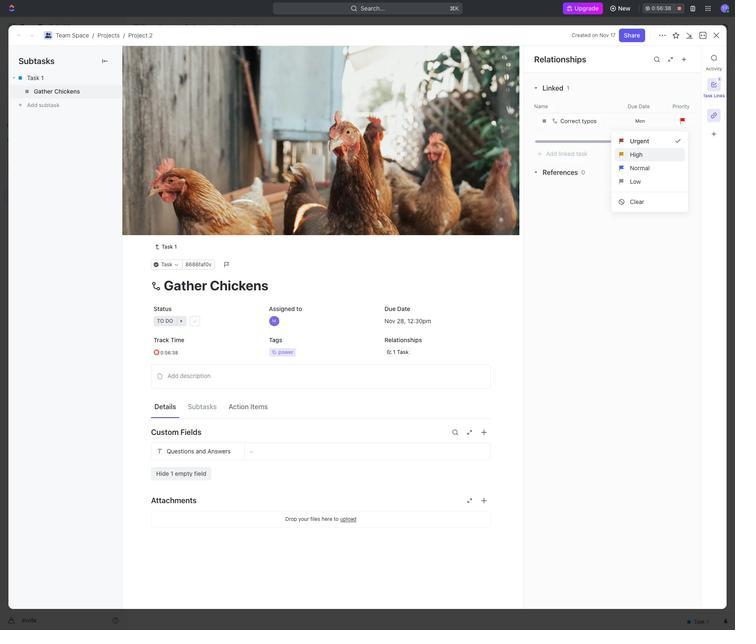 Task type: locate. For each thing, give the bounding box(es) containing it.
gather
[[34, 88, 53, 95]]

add task
[[674, 54, 700, 61], [227, 119, 249, 125], [170, 176, 195, 183]]

share button down new
[[628, 20, 655, 34]]

1 vertical spatial share
[[624, 32, 640, 39]]

low button
[[615, 175, 685, 189]]

1 horizontal spatial team space link
[[131, 22, 177, 32]]

add task for bottom "add task" 'button'
[[170, 176, 195, 183]]

new button
[[606, 2, 636, 15]]

1 horizontal spatial user group image
[[134, 25, 139, 29]]

1 button inside task sidebar navigation tab list
[[707, 77, 722, 92]]

Edit task name text field
[[151, 277, 491, 293]]

user group image up home link
[[45, 33, 51, 38]]

add task for the top "add task" 'button'
[[674, 54, 700, 61]]

1 horizontal spatial team
[[142, 23, 156, 30]]

add task down calendar
[[227, 119, 249, 125]]

favorites button
[[3, 121, 32, 131]]

1 vertical spatial 1 button
[[189, 146, 201, 154]]

sidebar navigation
[[0, 17, 126, 631]]

list
[[190, 78, 200, 85]]

fields
[[181, 428, 201, 437]]

share button right 17
[[619, 29, 645, 42]]

2 vertical spatial to
[[334, 516, 339, 523]]

hide for hide 1 empty field
[[156, 470, 169, 477]]

0 vertical spatial projects
[[193, 23, 215, 30]]

share button
[[628, 20, 655, 34], [619, 29, 645, 42]]

2 vertical spatial project
[[146, 50, 184, 64]]

and
[[196, 448, 206, 455]]

1 horizontal spatial hide
[[438, 99, 449, 105]]

0 horizontal spatial relationships
[[385, 337, 422, 344]]

8686faf0v
[[185, 261, 211, 268]]

space for team space / projects / project 2
[[72, 32, 89, 39]]

user group image left 'team space'
[[134, 25, 139, 29]]

task links
[[703, 93, 725, 98]]

items
[[250, 403, 268, 411]]

0 vertical spatial project 2
[[233, 23, 258, 30]]

0 horizontal spatial user group image
[[45, 33, 51, 38]]

2 horizontal spatial add task button
[[669, 51, 705, 65]]

linked
[[543, 84, 563, 92]]

1 button
[[707, 77, 722, 92], [189, 146, 201, 154], [190, 161, 201, 169]]

user group image
[[134, 25, 139, 29], [45, 33, 51, 38]]

1 vertical spatial project 2
[[146, 50, 197, 64]]

custom fields element
[[151, 443, 491, 481]]

1 button down progress
[[189, 146, 201, 154]]

custom fields button
[[151, 423, 491, 443]]

0 vertical spatial add task
[[674, 54, 700, 61]]

2 vertical spatial add task
[[170, 176, 195, 183]]

home
[[20, 44, 36, 51]]

tree
[[3, 147, 122, 261]]

add description
[[168, 373, 211, 380]]

subtasks down home at the left top of page
[[19, 56, 55, 66]]

relationships
[[534, 54, 586, 64], [385, 337, 422, 344]]

1 horizontal spatial projects
[[193, 23, 215, 30]]

0 vertical spatial space
[[158, 23, 175, 30]]

0 horizontal spatial team
[[56, 32, 70, 39]]

upgrade link
[[563, 3, 603, 14]]

linked 1
[[543, 84, 569, 92]]

docs
[[20, 73, 34, 80]]

0 horizontal spatial task 1 link
[[8, 71, 122, 85]]

add left description
[[168, 373, 178, 380]]

0 vertical spatial relationships
[[534, 54, 586, 64]]

relationships up 1 task
[[385, 337, 422, 344]]

share
[[633, 23, 650, 30], [624, 32, 640, 39]]

2 inside 'link'
[[254, 23, 258, 30]]

0 horizontal spatial projects
[[97, 32, 120, 39]]

add down calendar link
[[227, 119, 236, 125]]

17
[[610, 32, 616, 38]]

1 vertical spatial subtasks
[[188, 403, 217, 411]]

2 vertical spatial 1 button
[[190, 161, 201, 169]]

1 button right task 2
[[190, 161, 201, 169]]

correct
[[560, 118, 580, 124]]

custom fields
[[151, 428, 201, 437]]

1 vertical spatial project
[[128, 32, 148, 39]]

1 horizontal spatial space
[[158, 23, 175, 30]]

assigned
[[269, 305, 295, 312]]

hide inside custom fields element
[[156, 470, 169, 477]]

in
[[157, 119, 162, 125]]

task
[[687, 54, 700, 61], [27, 74, 39, 81], [703, 93, 713, 98], [238, 119, 249, 125], [170, 147, 183, 154], [170, 161, 183, 169], [183, 176, 195, 183], [162, 244, 173, 250], [397, 349, 409, 355]]

assignees button
[[341, 97, 381, 107]]

space
[[158, 23, 175, 30], [72, 32, 89, 39]]

new
[[618, 5, 631, 12]]

1 vertical spatial team
[[56, 32, 70, 39]]

1 task
[[393, 349, 409, 355]]

add
[[674, 54, 685, 61], [227, 119, 236, 125], [170, 176, 181, 183], [168, 373, 178, 380]]

urgent
[[630, 138, 649, 145]]

2 horizontal spatial add task
[[674, 54, 700, 61]]

1 button for 2
[[190, 161, 201, 169]]

track
[[154, 337, 169, 344]]

name
[[534, 103, 548, 110]]

spaces
[[7, 137, 25, 143]]

subtasks up fields
[[188, 403, 217, 411]]

relationships up linked 1 on the top right
[[534, 54, 586, 64]]

search...
[[361, 5, 385, 12]]

low
[[630, 178, 641, 185]]

to right here
[[334, 516, 339, 523]]

docs link
[[3, 70, 122, 83]]

action items button
[[225, 400, 271, 415]]

team for team space / projects / project 2
[[56, 32, 70, 39]]

1 vertical spatial relationships
[[385, 337, 422, 344]]

to left do
[[157, 200, 164, 206]]

progress
[[163, 119, 191, 125]]

empty
[[175, 470, 193, 477]]

clear button
[[615, 195, 685, 209]]

0 horizontal spatial add task
[[170, 176, 195, 183]]

high
[[630, 151, 643, 158]]

0 vertical spatial task 1 link
[[8, 71, 122, 85]]

0 vertical spatial subtasks
[[19, 56, 55, 66]]

task 1 link
[[8, 71, 122, 85], [151, 242, 180, 252]]

0 horizontal spatial add task button
[[166, 175, 198, 185]]

2 horizontal spatial to
[[334, 516, 339, 523]]

status
[[154, 305, 172, 312]]

high button
[[615, 148, 685, 162]]

gather chickens
[[34, 88, 80, 95]]

team
[[142, 23, 156, 30], [56, 32, 70, 39]]

activity
[[706, 66, 722, 71]]

0 horizontal spatial to
[[157, 200, 164, 206]]

add task button down automations button
[[669, 51, 705, 65]]

1 horizontal spatial task 1 link
[[151, 242, 180, 252]]

1 vertical spatial space
[[72, 32, 89, 39]]

correct typos link
[[550, 114, 617, 128]]

task 1
[[27, 74, 44, 81], [170, 147, 187, 154], [162, 244, 177, 250]]

custom
[[151, 428, 179, 437]]

share right 17
[[624, 32, 640, 39]]

team space link
[[131, 22, 177, 32], [56, 32, 89, 39]]

typos
[[582, 118, 597, 124]]

to right "assigned"
[[296, 305, 302, 312]]

0 vertical spatial team
[[142, 23, 156, 30]]

1 vertical spatial user group image
[[45, 33, 51, 38]]

share down new button
[[633, 23, 650, 30]]

0 vertical spatial project
[[233, 23, 253, 30]]

subtasks
[[19, 56, 55, 66], [188, 403, 217, 411]]

to inside the drop your files here to upload
[[334, 516, 339, 523]]

normal
[[630, 165, 650, 172]]

0 horizontal spatial team space link
[[56, 32, 89, 39]]

here
[[322, 516, 332, 523]]

0 horizontal spatial space
[[72, 32, 89, 39]]

on
[[592, 32, 598, 38]]

to do
[[157, 200, 173, 206]]

project 2 link
[[222, 22, 260, 32], [128, 32, 153, 39]]

gantt
[[287, 78, 302, 85]]

do
[[165, 200, 173, 206]]

1 horizontal spatial subtasks
[[188, 403, 217, 411]]

0 vertical spatial user group image
[[134, 25, 139, 29]]

0 horizontal spatial hide
[[156, 470, 169, 477]]

1 horizontal spatial project 2
[[233, 23, 258, 30]]

1 horizontal spatial add task
[[227, 119, 249, 125]]

/
[[179, 23, 181, 30], [219, 23, 221, 30], [92, 32, 94, 39], [123, 32, 125, 39]]

assigned to
[[269, 305, 302, 312]]

add task down automations button
[[674, 54, 700, 61]]

8686faf0v button
[[182, 260, 215, 270]]

1 horizontal spatial add task button
[[217, 117, 252, 127]]

team inside team space link
[[142, 23, 156, 30]]

action items
[[229, 403, 268, 411]]

1 horizontal spatial relationships
[[534, 54, 586, 64]]

2
[[254, 23, 258, 30], [149, 32, 153, 39], [187, 50, 194, 64], [200, 119, 203, 125], [184, 161, 188, 169], [182, 200, 185, 206]]

list
[[611, 135, 688, 209]]

project 2 inside 'link'
[[233, 23, 258, 30]]

1 vertical spatial to
[[296, 305, 302, 312]]

table
[[256, 78, 271, 85]]

1 horizontal spatial projects link
[[182, 22, 217, 32]]

add task button down calendar link
[[217, 117, 252, 127]]

0
[[581, 169, 585, 176]]

0 vertical spatial share
[[633, 23, 650, 30]]

1 vertical spatial hide
[[156, 470, 169, 477]]

field
[[194, 470, 206, 477]]

task sidebar navigation tab list
[[703, 51, 725, 141]]

created on nov 17
[[572, 32, 616, 38]]

add task button down task 2
[[166, 175, 198, 185]]

upload
[[340, 517, 356, 523]]

hide inside hide button
[[438, 99, 449, 105]]

0 vertical spatial 1 button
[[707, 77, 722, 92]]

add task down task 2
[[170, 176, 195, 183]]

0 vertical spatial hide
[[438, 99, 449, 105]]

1 button up task links at the right top
[[707, 77, 722, 92]]

hide for hide
[[438, 99, 449, 105]]



Task type: vqa. For each thing, say whether or not it's contained in the screenshot.
Questions And Answers
yes



Task type: describe. For each thing, give the bounding box(es) containing it.
1 horizontal spatial to
[[296, 305, 302, 312]]

answers
[[208, 448, 231, 455]]

1 vertical spatial add task
[[227, 119, 249, 125]]

team space / projects / project 2
[[56, 32, 153, 39]]

inbox link
[[3, 55, 122, 69]]

task 2
[[170, 161, 188, 169]]

assignees
[[352, 99, 377, 105]]

details
[[154, 403, 176, 411]]

add down task 2
[[170, 176, 181, 183]]

attachments
[[151, 497, 197, 506]]

team for team space
[[142, 23, 156, 30]]

upgrade
[[575, 5, 599, 12]]

hide 1 empty field
[[156, 470, 206, 477]]

nov
[[599, 32, 609, 38]]

chickens
[[54, 88, 80, 95]]

1 inside custom fields element
[[171, 470, 173, 477]]

upload button
[[340, 517, 356, 523]]

correct typos
[[560, 118, 597, 124]]

list containing urgent
[[611, 135, 688, 209]]

attachments button
[[151, 491, 491, 511]]

time
[[171, 337, 184, 344]]

0 horizontal spatial project 2
[[146, 50, 197, 64]]

table link
[[254, 76, 271, 88]]

0 vertical spatial to
[[157, 200, 164, 206]]

1 vertical spatial add task button
[[217, 117, 252, 127]]

1 button for 1
[[189, 146, 201, 154]]

subtasks inside subtasks button
[[188, 403, 217, 411]]

1 inside task sidebar navigation tab list
[[719, 77, 720, 81]]

1 vertical spatial projects
[[97, 32, 120, 39]]

due
[[385, 305, 396, 312]]

references 0
[[543, 169, 585, 176]]

1 horizontal spatial project 2 link
[[222, 22, 260, 32]]

Search tasks... text field
[[630, 96, 714, 108]]

2 vertical spatial task 1
[[162, 244, 177, 250]]

track time
[[154, 337, 184, 344]]

drop your files here to upload
[[285, 516, 356, 523]]

board link
[[156, 76, 174, 88]]

your
[[298, 516, 309, 523]]

user group image
[[9, 165, 15, 170]]

0 vertical spatial add task button
[[669, 51, 705, 65]]

list link
[[188, 76, 200, 88]]

add inside button
[[168, 373, 178, 380]]

1 vertical spatial task 1
[[170, 147, 187, 154]]

in progress
[[157, 119, 191, 125]]

action
[[229, 403, 249, 411]]

add down automations button
[[674, 54, 685, 61]]

links
[[714, 93, 725, 98]]

subtasks button
[[184, 400, 220, 415]]

gantt link
[[285, 76, 302, 88]]

automations
[[663, 23, 698, 30]]

1 inside linked 1
[[567, 84, 569, 92]]

date
[[397, 305, 410, 312]]

references
[[543, 169, 578, 176]]

due date
[[385, 305, 410, 312]]

relationships inside task sidebar content section
[[534, 54, 586, 64]]

favorites
[[7, 122, 29, 129]]

urgent button
[[615, 135, 685, 148]]

0 horizontal spatial project 2 link
[[128, 32, 153, 39]]

questions
[[167, 448, 194, 455]]

drop
[[285, 516, 297, 523]]

files
[[310, 516, 320, 523]]

tree inside sidebar navigation
[[3, 147, 122, 261]]

2 vertical spatial add task button
[[166, 175, 198, 185]]

calendar
[[215, 78, 240, 85]]

home link
[[3, 41, 122, 54]]

0 horizontal spatial projects link
[[97, 32, 120, 39]]

0:56:39 button
[[643, 3, 684, 14]]

0:56:39
[[652, 5, 671, 11]]

description
[[180, 373, 211, 380]]

details button
[[151, 400, 179, 415]]

calendar link
[[214, 76, 240, 88]]

⌘k
[[450, 5, 459, 12]]

dashboards link
[[3, 84, 122, 97]]

1 vertical spatial task 1 link
[[151, 242, 180, 252]]

0 vertical spatial task 1
[[27, 74, 44, 81]]

0 horizontal spatial subtasks
[[19, 56, 55, 66]]

team space
[[142, 23, 175, 30]]

created
[[572, 32, 591, 38]]

task sidebar content section
[[524, 46, 735, 610]]

invite
[[22, 617, 37, 624]]

hide button
[[435, 97, 453, 107]]

inbox
[[20, 58, 35, 65]]

normal button
[[615, 162, 685, 175]]

space for team space
[[158, 23, 175, 30]]

task inside tab list
[[703, 93, 713, 98]]

board
[[157, 78, 174, 85]]

add description button
[[154, 370, 488, 383]]



